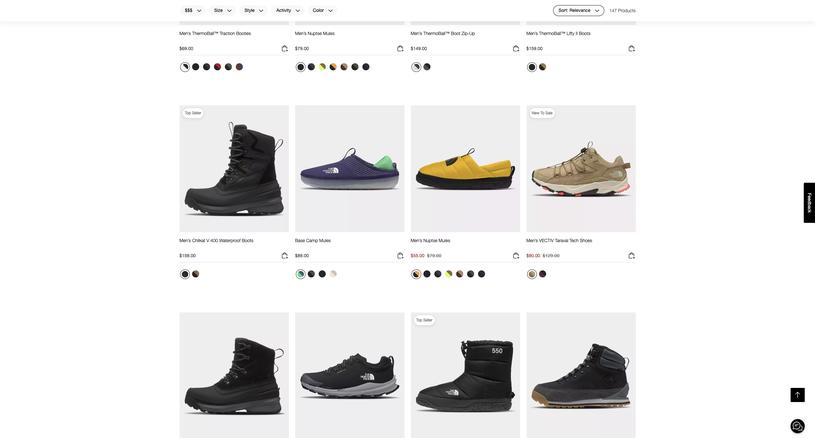 Task type: locate. For each thing, give the bounding box(es) containing it.
tnf black/tnf black image
[[529, 64, 535, 70], [319, 271, 326, 278]]

new taupe green/tnf black image inside option
[[351, 63, 358, 70]]

1 horizontal spatial men's nuptse mules button
[[411, 238, 450, 249]]

relevance
[[570, 8, 591, 13]]

tnf black/tnf white radio left asphalt grey/tnf black image
[[296, 62, 305, 72]]

0 horizontal spatial men's nuptse mules image
[[295, 0, 404, 25]]

1 e from the top
[[807, 196, 812, 198]]

2 thermoball™ from the left
[[423, 31, 450, 36]]

thermoball™ left boot
[[423, 31, 450, 36]]

mules inside button
[[319, 238, 331, 243]]

summit navy/tnf black radio right new taupe green/tnf black icon
[[476, 269, 487, 279]]

sale
[[546, 111, 553, 115]]

tnf black/tnf black image inside radio
[[319, 271, 326, 278]]

ii
[[576, 31, 578, 36]]

nuptse down color at the top of page
[[308, 31, 322, 36]]

1 horizontal spatial $159.00 button
[[527, 45, 636, 55]]

new
[[532, 111, 540, 115]]

New Taupe Green/TNF Black radio
[[306, 269, 316, 279]]

1 vertical spatial $159.00 button
[[179, 252, 289, 263]]

0 vertical spatial nuptse
[[308, 31, 322, 36]]

0 vertical spatial men's nuptse mules image
[[295, 0, 404, 25]]

men's nuptse mules up $55.00
[[411, 238, 450, 243]]

new taupe green/tnf black image
[[467, 271, 474, 278]]

new taupe green/tnf black image right "cave blue/chlorophyll green" "icon"
[[308, 271, 315, 278]]

$$$ button
[[179, 5, 206, 16]]

$79.00
[[295, 46, 309, 51], [427, 253, 441, 258]]

size
[[214, 8, 223, 13]]

asphalt grey/tnf black image
[[308, 63, 315, 70]]

almond butter tnf monogram print/coal brown image
[[456, 271, 463, 278]]

to
[[541, 111, 544, 115]]

new taupe green/tnf black image inside radio
[[308, 271, 315, 278]]

2 horizontal spatial thermoball™
[[539, 31, 566, 36]]

nuptse
[[308, 31, 322, 36], [423, 238, 437, 243]]

1 horizontal spatial nuptse
[[423, 238, 437, 243]]

$choose color$ option group for men's thermoball™ traction booties "image" at the left top
[[179, 62, 245, 75]]

military olive stippled camo print/led yellow radio right asphalt grey/tnf black option
[[444, 269, 454, 279]]

summit gold/tnf black image
[[330, 63, 337, 70]]

new taupe green/tnf black radio right almond butter tnf monogram print/coal brown image at the bottom right of page
[[465, 269, 476, 279]]

3 thermoball™ from the left
[[539, 31, 566, 36]]

men's thermoball™ traction booties image
[[179, 0, 289, 25]]

1 vertical spatial $159.00
[[179, 253, 196, 258]]

tnf black/tnf white radio for men's thermoball™ traction booties
[[190, 62, 201, 72]]

0 horizontal spatial almond butter tnf monogram print/coal brown radio
[[339, 62, 349, 72]]

1 vertical spatial men's nuptse mules button
[[411, 238, 450, 249]]

0 horizontal spatial tnf black/tnf black image
[[319, 271, 326, 278]]

men's nuptse mules for men's nuptse mules image corresponding to summit navy/tnf black radio associated with almond butter tnf monogram print/coal brown icon new taupe green/tnf black option
[[295, 31, 335, 36]]

men's vectiv taraval tech shoes
[[527, 238, 592, 243]]

tnf black/tnf white image left asphalt grey/tnf black image
[[297, 64, 304, 70]]

1 horizontal spatial boots
[[579, 31, 591, 36]]

0 vertical spatial men's nuptse mules button
[[295, 31, 335, 42]]

almond butter tnf monogram print/coal brown radio left new taupe green/tnf black icon
[[455, 269, 465, 279]]

men's nuptse mules
[[295, 31, 335, 36], [411, 238, 450, 243]]

0 horizontal spatial thermoball™
[[192, 31, 219, 36]]

men's for 400
[[179, 238, 191, 243]]

e up 'b'
[[807, 198, 812, 201]]

1 vertical spatial tnf black/tnf white image
[[423, 271, 430, 278]]

men's nuptse mules down color at the top of page
[[295, 31, 335, 36]]

Asphalt Grey - Vintage White radio
[[411, 62, 421, 72]]

new taupe green/tnf black radio for summit navy/tnf black radio associated with almond butter tnf monogram print/coal brown icon
[[350, 62, 360, 72]]

Toasted Brown/TNF Black radio
[[190, 269, 201, 279]]

0 horizontal spatial new taupe green/tnf black image
[[308, 271, 315, 278]]

tnf black/tnf black image inside option
[[529, 64, 535, 70]]

0 horizontal spatial men's nuptse mules button
[[295, 31, 335, 42]]

boots right ii on the right top of the page
[[579, 31, 591, 36]]

men's chilkat v 400 waterproof boots image
[[179, 105, 289, 233]]

TNF Black/TNF Black radio
[[527, 62, 537, 72]]

men's for ii
[[527, 31, 538, 36]]

TNF Black/Zinc Grey radio
[[422, 62, 432, 72]]

1 horizontal spatial men's nuptse mules
[[411, 238, 450, 243]]

Military Olive StippLED Camo Print/LED Yellow radio
[[317, 62, 327, 72], [444, 269, 454, 279]]

almond butter tnf monogram print/coal brown radio for summit gold/tnf black option
[[339, 62, 349, 72]]

0 vertical spatial new taupe green/tnf black image
[[351, 63, 358, 70]]

men's nuptse mules button up $55.00
[[411, 238, 450, 249]]

1 vertical spatial summit navy/tnf black radio
[[476, 269, 487, 279]]

0 vertical spatial tnf black/tnf black image
[[529, 64, 535, 70]]

men's nuptse mules button for men's nuptse mules image corresponding to summit navy/tnf black radio associated with almond butter tnf monogram print/coal brown icon new taupe green/tnf black option
[[295, 31, 335, 42]]

$89.00
[[295, 253, 309, 258]]

men's inside "button"
[[179, 31, 191, 36]]

1 horizontal spatial new taupe green/tnf black radio
[[465, 269, 476, 279]]

up
[[469, 31, 475, 36]]

style button
[[239, 5, 268, 16]]

men's nuptse mules image for new taupe green/tnf black option associated with summit navy/tnf black radio corresponding to almond butter tnf monogram print/coal brown image at the bottom right of page
[[411, 105, 520, 233]]

147 products
[[609, 8, 636, 13]]

tnf black/tnf white radio right summit gold/tnf black radio
[[422, 269, 432, 279]]

2 horizontal spatial tnf black/tnf white radio
[[422, 269, 432, 279]]

1 horizontal spatial top
[[416, 318, 422, 323]]

men's thermoball™ traction booties
[[179, 31, 251, 36]]

1 vertical spatial men's nuptse mules
[[411, 238, 450, 243]]

boots
[[579, 31, 591, 36], [242, 238, 253, 243]]

new taupe green/tnf black image for new taupe green/tnf black radio in the bottom left of the page
[[308, 271, 315, 278]]

thermoball™ inside "button"
[[192, 31, 219, 36]]

tnf black/tnf white radio for men's nuptse mules
[[422, 269, 432, 279]]

Khaki Stone/Utility Brown radio
[[527, 270, 537, 279]]

summit navy/tnf black image
[[362, 63, 369, 70]]

1 vertical spatial military olive stippled camo print/led yellow radio
[[444, 269, 454, 279]]

Summit Gold/TNF Black radio
[[328, 62, 338, 72]]

TNF Black/TNF Black radio
[[317, 269, 327, 279]]

tnf black/tnf white radio right tnf black half dome outline print/tnf black icon
[[190, 62, 201, 72]]

1 horizontal spatial new taupe green/tnf black image
[[351, 63, 358, 70]]

0 horizontal spatial boots
[[242, 238, 253, 243]]

new taupe green/tnf black radio left summit navy/tnf black icon on the left of the page
[[350, 62, 360, 72]]

0 horizontal spatial $159.00 button
[[179, 252, 289, 263]]

activity
[[276, 8, 291, 13]]

0 vertical spatial military olive stippled camo print/led yellow radio
[[317, 62, 327, 72]]

men's for booties
[[179, 31, 191, 36]]

$159.00 for chilkat
[[179, 253, 196, 258]]

shoes
[[580, 238, 592, 243]]

almond butter tnf monogram print/coal brown radio right summit gold/tnf black option
[[339, 62, 349, 72]]

$159.00 up tnf black/tnf black option
[[527, 46, 543, 51]]

boots right waterproof
[[242, 238, 253, 243]]

0 horizontal spatial nuptse
[[308, 31, 322, 36]]

tnf black/tnf white image right summit gold/tnf black radio
[[423, 271, 430, 278]]

$79.00 button
[[295, 45, 404, 55]]

Almond Butter TNF Monogram Print/Coal Brown radio
[[339, 62, 349, 72], [455, 269, 465, 279]]

0 horizontal spatial men's nuptse mules
[[295, 31, 335, 36]]

tnf black/tnf black image right new taupe green/tnf black radio in the bottom left of the page
[[319, 271, 326, 278]]

0 vertical spatial boots
[[579, 31, 591, 36]]

asphalt grey - vintage white image
[[413, 64, 419, 70]]

nuptse up $55.00
[[423, 238, 437, 243]]

vectiv
[[539, 238, 554, 243]]

1 vertical spatial men's nuptse mules image
[[411, 105, 520, 233]]

1 horizontal spatial $79.00
[[427, 253, 441, 258]]

1 vertical spatial top
[[416, 318, 422, 323]]

0 vertical spatial tnf black/tnf white image
[[297, 64, 304, 70]]

0 vertical spatial $159.00
[[527, 46, 543, 51]]

0 vertical spatial top
[[185, 111, 191, 115]]

mules
[[323, 31, 335, 36], [319, 238, 331, 243], [439, 238, 450, 243]]

0 horizontal spatial $159.00
[[179, 253, 196, 258]]

booties
[[236, 31, 251, 36]]

0 vertical spatial men's nuptse mules
[[295, 31, 335, 36]]

$159.00 button down ii on the right top of the page
[[527, 45, 636, 55]]

0 horizontal spatial $79.00
[[295, 46, 309, 51]]

seller
[[192, 111, 201, 115], [423, 318, 433, 323]]

thermoball™ left lifty
[[539, 31, 566, 36]]

new taupe green/tnf black image
[[351, 63, 358, 70], [308, 271, 315, 278]]

e
[[807, 196, 812, 198], [807, 198, 812, 201]]

products
[[618, 8, 636, 13]]

0 horizontal spatial tnf black/tnf white radio
[[190, 62, 201, 72]]

style
[[245, 8, 255, 13]]

men's vectiv fastpack futurelight™ shoes image
[[295, 312, 404, 438]]

e up d
[[807, 196, 812, 198]]

$55.00
[[411, 253, 425, 258]]

1 horizontal spatial military olive stippled camo print/led yellow radio
[[444, 269, 454, 279]]

top seller for 'men's chilkat v 400 waterproof boots' image
[[185, 111, 201, 115]]

new taupe green/tnf black image left summit navy/tnf black icon on the left of the page
[[351, 63, 358, 70]]

1 horizontal spatial tnf black/tnf white image
[[423, 271, 430, 278]]

new to sale
[[532, 111, 553, 115]]

men's for zip-
[[411, 31, 422, 36]]

1 horizontal spatial thermoball™
[[423, 31, 450, 36]]

1 vertical spatial almond butter tnf monogram print/coal brown radio
[[455, 269, 465, 279]]

1 vertical spatial $79.00
[[427, 253, 441, 258]]

1 vertical spatial new taupe green/tnf black image
[[308, 271, 315, 278]]

1 horizontal spatial top seller
[[416, 318, 433, 323]]

top seller for men's nuptse après booties image
[[416, 318, 433, 323]]

0 horizontal spatial summit navy/tnf black radio
[[361, 62, 371, 72]]

cave blue/chlorophyll green image
[[297, 271, 304, 278]]

tnf black/tnf black image left the utility brown/tnf black 'image'
[[529, 64, 535, 70]]

new taupe green/tnf black radio for summit navy/tnf black radio corresponding to almond butter tnf monogram print/coal brown image at the bottom right of page
[[465, 269, 476, 279]]

1 horizontal spatial $159.00
[[527, 46, 543, 51]]

0 vertical spatial seller
[[192, 111, 201, 115]]

1 horizontal spatial almond butter tnf monogram print/coal brown radio
[[455, 269, 465, 279]]

$79.00 right $55.00
[[427, 253, 441, 258]]

men's
[[179, 31, 191, 36], [295, 31, 307, 36], [411, 31, 422, 36], [527, 31, 538, 36], [179, 238, 191, 243], [411, 238, 422, 243], [527, 238, 538, 243]]

0 vertical spatial almond butter tnf monogram print/coal brown radio
[[339, 62, 349, 72]]

color button
[[308, 5, 338, 16]]

Summit Navy/TNF Black radio
[[361, 62, 371, 72], [476, 269, 487, 279]]

men's nuptse mules button
[[295, 31, 335, 42], [411, 238, 450, 249]]

men's for tech
[[527, 238, 538, 243]]

$159.00
[[527, 46, 543, 51], [179, 253, 196, 258]]

2 e from the top
[[807, 198, 812, 201]]

1 horizontal spatial tnf black/tnf black image
[[529, 64, 535, 70]]

$159.00 down chilkat
[[179, 253, 196, 258]]

0 vertical spatial new taupe green/tnf black radio
[[350, 62, 360, 72]]

men's thermoball™ lifty ii boots image
[[527, 0, 636, 25]]

asphalt grey/tnf black image
[[434, 271, 441, 278]]

utility brown/tnf black image
[[539, 63, 546, 70]]

top for men's nuptse après booties image
[[416, 318, 422, 323]]

$159.00 button down waterproof
[[179, 252, 289, 263]]

New Taupe Green/TNF Black radio
[[350, 62, 360, 72], [465, 269, 476, 279]]

1 vertical spatial seller
[[423, 318, 433, 323]]

base camp mules button
[[295, 238, 331, 249]]

0 vertical spatial summit navy/tnf black radio
[[361, 62, 371, 72]]

0 horizontal spatial top
[[185, 111, 191, 115]]

summit navy/tnf black radio for almond butter tnf monogram print/coal brown icon
[[361, 62, 371, 72]]

0 horizontal spatial new taupe green/tnf black radio
[[350, 62, 360, 72]]

khaki stone/utility brown image
[[529, 271, 535, 278]]

1 vertical spatial nuptse
[[423, 238, 437, 243]]

1 vertical spatial top seller
[[416, 318, 433, 323]]

Thyme Brushwood Camo Print/TNF Black radio
[[223, 62, 233, 72]]

top for 'men's chilkat v 400 waterproof boots' image
[[185, 111, 191, 115]]

0 horizontal spatial military olive stippled camo print/led yellow radio
[[317, 62, 327, 72]]

$choose color$ option group
[[179, 62, 245, 75], [295, 62, 372, 75], [411, 62, 433, 75], [527, 62, 548, 75], [179, 269, 201, 282], [295, 269, 339, 282], [411, 269, 487, 282], [527, 269, 548, 282]]

military olive stippled camo print/led yellow image
[[445, 271, 452, 278]]

thermoball™
[[192, 31, 219, 36], [423, 31, 450, 36], [539, 31, 566, 36]]

thermoball™ for lifty
[[539, 31, 566, 36]]

top
[[185, 111, 191, 115], [416, 318, 422, 323]]

0 horizontal spatial tnf black/tnf white image
[[297, 64, 304, 70]]

$159.00 button
[[527, 45, 636, 55], [179, 252, 289, 263]]

1 horizontal spatial men's nuptse mules image
[[411, 105, 520, 233]]

0 horizontal spatial seller
[[192, 111, 201, 115]]

$79.00 up asphalt grey/tnf black image
[[295, 46, 309, 51]]

phantom grey heather print/tnf black image
[[203, 63, 210, 70]]

summit navy/tnf black radio right almond butter tnf monogram print/coal brown icon
[[361, 62, 371, 72]]

1 horizontal spatial summit navy/tnf black radio
[[476, 269, 487, 279]]

a
[[807, 206, 812, 208]]

1 vertical spatial new taupe green/tnf black radio
[[465, 269, 476, 279]]

0 vertical spatial top seller
[[185, 111, 201, 115]]

top seller
[[185, 111, 201, 115], [416, 318, 433, 323]]

tnf black/tnf white image
[[297, 64, 304, 70], [423, 271, 430, 278]]

military olive stippled camo print/led yellow radio right asphalt grey/tnf black radio
[[317, 62, 327, 72]]

men's nuptse mules image
[[295, 0, 404, 25], [411, 105, 520, 233]]

0 vertical spatial $79.00
[[295, 46, 309, 51]]

base camp mules
[[295, 238, 331, 243]]

men's chilkat v lace waterproof boots image
[[179, 312, 289, 438]]

1 horizontal spatial seller
[[423, 318, 433, 323]]

TNF Black/TNF White radio
[[190, 62, 201, 72], [296, 62, 305, 72], [422, 269, 432, 279]]

thermoball™ left 'traction'
[[192, 31, 219, 36]]

men's nuptse mules button down color at the top of page
[[295, 31, 335, 42]]

0 vertical spatial $159.00 button
[[527, 45, 636, 55]]

1 vertical spatial tnf black/tnf black image
[[319, 271, 326, 278]]

1 thermoball™ from the left
[[192, 31, 219, 36]]

0 horizontal spatial top seller
[[185, 111, 201, 115]]



Task type: vqa. For each thing, say whether or not it's contained in the screenshot.
TNF Black/Boysenberry radio
yes



Task type: describe. For each thing, give the bounding box(es) containing it.
tnf black/boysenberry image
[[539, 271, 546, 278]]

almond butter tnf monogram print/coal brown radio for the right military olive stippled camo print/led yellow option
[[455, 269, 465, 279]]

b
[[807, 203, 812, 206]]

zip-
[[462, 31, 469, 36]]

military olive stippled camo print/led yellow image
[[319, 63, 326, 70]]

tnf red/tnf black image
[[214, 63, 221, 70]]

k
[[807, 210, 812, 213]]

TNF Black Half Dome Outline Print/TNF Black radio
[[180, 62, 190, 72]]

f e e d b a c k
[[807, 193, 812, 213]]

$129.00
[[543, 253, 560, 258]]

TNF Black/Asphalt Grey radio
[[180, 270, 190, 279]]

$choose color$ option group for "men's thermoball™ boot zip-up" image
[[411, 62, 433, 75]]

thermoball™ for boot
[[423, 31, 450, 36]]

$choose color$ option group for men's nuptse mules image corresponding to summit navy/tnf black radio associated with almond butter tnf monogram print/coal brown icon new taupe green/tnf black option
[[295, 62, 372, 75]]

$69.00
[[179, 46, 193, 51]]

traction
[[220, 31, 235, 36]]

147 products status
[[609, 5, 636, 16]]

sandstone/gardenia white image
[[330, 271, 337, 278]]

tnf black/tnf white image for men's nuptse mules tnf black/tnf white option
[[423, 271, 430, 278]]

thermoball™ for traction
[[192, 31, 219, 36]]

$choose color$ option group for "men's thermoball™ lifty ii boots" image
[[527, 62, 548, 75]]

Cave Blue/Chlorophyll Green radio
[[296, 270, 305, 279]]

men's vectiv taraval tech shoes button
[[527, 238, 592, 249]]

men's vectiv taraval tech shoes image
[[527, 105, 636, 233]]

men's thermoball™ traction booties button
[[179, 31, 251, 42]]

tnf black/tnf white image
[[192, 63, 199, 70]]

mules for $79.00
[[323, 31, 335, 36]]

f
[[807, 193, 812, 196]]

Sandstone/Gardenia White radio
[[328, 269, 338, 279]]

$90.00
[[527, 253, 540, 258]]

waterproof
[[219, 238, 241, 243]]

tnf black/tnf black image for tnf black/tnf black radio
[[319, 271, 326, 278]]

d
[[807, 201, 812, 203]]

TNF Red/TNF Black radio
[[212, 62, 223, 72]]

Asphalt Grey/TNF Black radio
[[433, 269, 443, 279]]

tnf black/zinc grey image
[[423, 63, 430, 70]]

thyme brushwood camo print/tnf black image
[[225, 63, 232, 70]]

almond butter tnf monogram print/coal brown image
[[340, 63, 348, 70]]

boot
[[451, 31, 460, 36]]

Shady Blue/Brandy Brown radio
[[234, 62, 244, 72]]

size button
[[209, 5, 237, 16]]

c
[[807, 208, 812, 210]]

men's thermoball™ lifty ii boots
[[527, 31, 591, 36]]

men's thermoball™ lifty ii boots button
[[527, 31, 591, 42]]

men's thermoball™ boot zip-up
[[411, 31, 475, 36]]

$choose color$ option group for base camp mules image
[[295, 269, 339, 282]]

$159.00 for thermoball™
[[527, 46, 543, 51]]

men's nuptse mules image for summit navy/tnf black radio associated with almond butter tnf monogram print/coal brown icon new taupe green/tnf black option
[[295, 0, 404, 25]]

taraval
[[555, 238, 568, 243]]

Asphalt Grey/TNF Black radio
[[306, 62, 316, 72]]

tnf black half dome outline print/tnf black image
[[182, 64, 188, 70]]

nuptse for men's nuptse mules image for new taupe green/tnf black option associated with summit navy/tnf black radio corresponding to almond butter tnf monogram print/coal brown image at the bottom right of page
[[423, 238, 437, 243]]

nuptse for men's nuptse mules image corresponding to summit navy/tnf black radio associated with almond butter tnf monogram print/coal brown icon new taupe green/tnf black option
[[308, 31, 322, 36]]

f e e d b a c k button
[[804, 183, 815, 223]]

seller for 'men's chilkat v 400 waterproof boots' image
[[192, 111, 201, 115]]

base camp mules image
[[295, 105, 404, 233]]

$79.00 inside dropdown button
[[295, 46, 309, 51]]

summit navy/tnf black radio for almond butter tnf monogram print/coal brown image at the bottom right of page
[[476, 269, 487, 279]]

v
[[207, 238, 209, 243]]

tech
[[570, 238, 579, 243]]

base
[[295, 238, 305, 243]]

tnf black/tnf black image for tnf black/tnf black option
[[529, 64, 535, 70]]

$149.00
[[411, 46, 427, 51]]

men's chilkat v 400 waterproof boots
[[179, 238, 253, 243]]

sort: relevance button
[[553, 5, 604, 16]]

tnf black/asphalt grey image
[[182, 271, 188, 278]]

camp
[[306, 238, 318, 243]]

sort: relevance
[[559, 8, 591, 13]]

$choose color$ option group for men's nuptse mules image for new taupe green/tnf black option associated with summit navy/tnf black radio corresponding to almond butter tnf monogram print/coal brown image at the bottom right of page
[[411, 269, 487, 282]]

color
[[313, 8, 324, 13]]

$89.00 button
[[295, 252, 404, 263]]

summit navy/tnf black image
[[478, 271, 485, 278]]

$159.00 button for boots
[[527, 45, 636, 55]]

shady blue/brandy brown image
[[236, 63, 243, 70]]

sort:
[[559, 8, 568, 13]]

TNF Black/Boysenberry radio
[[537, 269, 548, 279]]

men's nuptse après booties image
[[411, 312, 520, 438]]

lifty
[[567, 31, 575, 36]]

Utility Brown/TNF Black radio
[[537, 62, 548, 72]]

men's thermoball™ boot zip-up button
[[411, 31, 475, 42]]

$159.00 button for waterproof
[[179, 252, 289, 263]]

$$$
[[185, 8, 192, 13]]

147
[[609, 8, 617, 13]]

men's nuptse mules for men's nuptse mules image for new taupe green/tnf black option associated with summit navy/tnf black radio corresponding to almond butter tnf monogram print/coal brown image at the bottom right of page
[[411, 238, 450, 243]]

$69.00 button
[[179, 45, 289, 55]]

400
[[210, 238, 218, 243]]

chilkat
[[192, 238, 205, 243]]

Summit Gold/TNF Black radio
[[411, 270, 421, 279]]

$149.00 button
[[411, 45, 520, 55]]

men's nuptse mules button for men's nuptse mules image for new taupe green/tnf black option associated with summit navy/tnf black radio corresponding to almond butter tnf monogram print/coal brown image at the bottom right of page
[[411, 238, 450, 249]]

Phantom Grey Heather Print/TNF Black radio
[[201, 62, 212, 72]]

toasted brown/tnf black image
[[192, 271, 199, 278]]

seller for men's nuptse après booties image
[[423, 318, 433, 323]]

summit gold/tnf black image
[[413, 271, 419, 278]]

activity button
[[271, 5, 305, 16]]

1 vertical spatial boots
[[242, 238, 253, 243]]

men's thermoball™ boot zip-up image
[[411, 0, 520, 25]]

tnf black/tnf white image for the middle tnf black/tnf white option
[[297, 64, 304, 70]]

men's chilkat v 400 waterproof boots button
[[179, 238, 253, 249]]

1 horizontal spatial tnf black/tnf white radio
[[296, 62, 305, 72]]

back to top image
[[794, 391, 802, 399]]

mules for $89.00
[[319, 238, 331, 243]]

new taupe green/tnf black image for summit navy/tnf black radio associated with almond butter tnf monogram print/coal brown icon new taupe green/tnf black option
[[351, 63, 358, 70]]

men's back-to-berkeley iv leather waterproof boots image
[[527, 312, 636, 438]]



